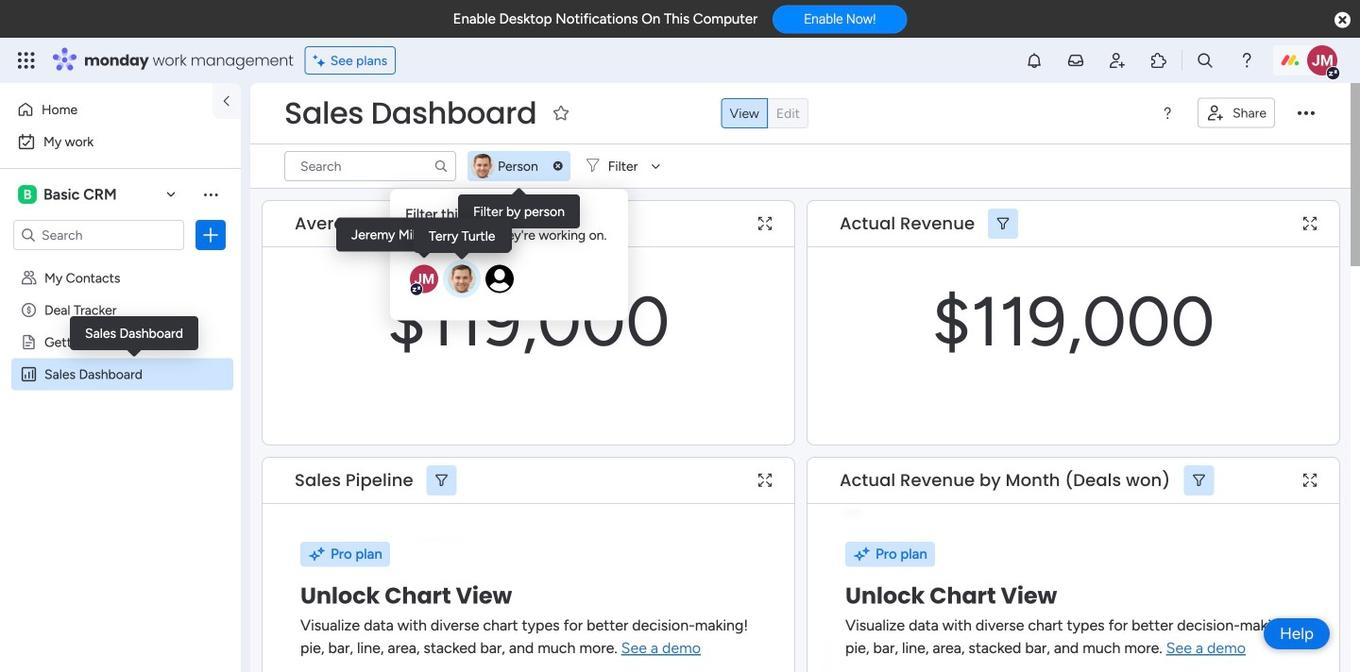 Task type: locate. For each thing, give the bounding box(es) containing it.
1 vertical spatial option
[[11, 127, 230, 157]]

0 horizontal spatial dapulse close image
[[554, 161, 563, 172]]

share image
[[1207, 103, 1226, 122]]

None search field
[[284, 151, 456, 181]]

workspace selection element
[[18, 183, 120, 206]]

option
[[11, 94, 201, 125], [11, 127, 230, 157], [0, 261, 241, 265]]

v2 fullscreen image
[[759, 217, 772, 231], [1304, 217, 1317, 231], [759, 474, 772, 488], [1304, 474, 1317, 488]]

search image
[[434, 159, 449, 174]]

menu image
[[1160, 106, 1176, 121]]

dapulse close image up jeremy miller 'image'
[[1335, 11, 1351, 30]]

dapulse close image
[[1335, 11, 1351, 30], [554, 161, 563, 172]]

banner
[[250, 83, 1351, 189]]

dapulse close image down add to favorites icon
[[554, 161, 563, 172]]

more options image
[[1298, 105, 1315, 122]]

select product image
[[17, 51, 36, 70]]

see plans image
[[313, 50, 330, 71]]

public board image
[[20, 334, 38, 352]]

None field
[[280, 94, 542, 133], [290, 212, 544, 236], [835, 212, 980, 236], [290, 469, 418, 493], [835, 469, 1176, 493], [280, 94, 542, 133], [290, 212, 544, 236], [835, 212, 980, 236], [290, 469, 418, 493], [835, 469, 1176, 493]]

Search in workspace field
[[40, 224, 158, 246]]

terry turtle image
[[468, 151, 498, 181]]

workspace options image
[[201, 185, 220, 204]]

1 horizontal spatial dapulse close image
[[1335, 11, 1351, 30]]

list box
[[0, 258, 241, 646]]

2 vertical spatial option
[[0, 261, 241, 265]]

help image
[[1238, 51, 1257, 70]]

0 vertical spatial dapulse close image
[[1335, 11, 1351, 30]]

invite members image
[[1108, 51, 1127, 70]]



Task type: vqa. For each thing, say whether or not it's contained in the screenshot.
Close icon at the top right of page
no



Task type: describe. For each thing, give the bounding box(es) containing it.
1 vertical spatial dapulse close image
[[554, 161, 563, 172]]

search everything image
[[1196, 51, 1215, 70]]

update feed image
[[1067, 51, 1086, 70]]

options image
[[201, 226, 220, 245]]

public dashboard image
[[20, 366, 38, 384]]

workspace image
[[18, 184, 37, 205]]

add to favorites image
[[552, 103, 571, 122]]

jeremy miller image
[[1308, 45, 1338, 76]]

Filter dashboard by text search field
[[284, 151, 456, 181]]

0 vertical spatial option
[[11, 94, 201, 125]]

arrow down image
[[645, 155, 667, 178]]

notifications image
[[1025, 51, 1044, 70]]

monday marketplace image
[[1150, 51, 1169, 70]]



